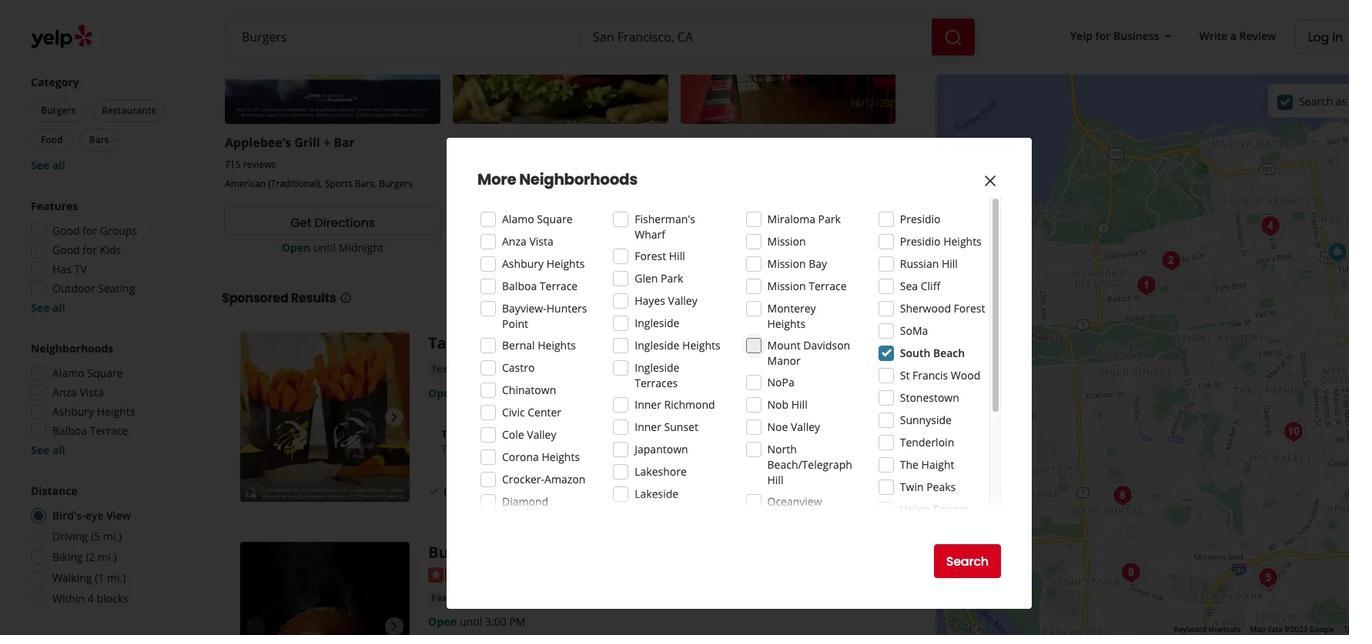 Task type: describe. For each thing, give the bounding box(es) containing it.
order for 1st "order now" link from the left
[[529, 214, 563, 232]]

hi-way burger & fry image
[[1278, 417, 1309, 448]]

fisherman's
[[635, 212, 696, 226]]

0 vertical spatial bell®
[[469, 426, 498, 441]]

shortcuts
[[1209, 626, 1241, 634]]

1 ingleside from the top
[[635, 316, 680, 330]]

business
[[1114, 28, 1160, 43]]

taco bell
[[428, 333, 497, 353]]

restaurants button
[[92, 99, 166, 122]]

anza vista inside more neighborhoods dialog
[[502, 234, 554, 249]]

st
[[900, 368, 910, 383]]

1 vertical spatial burgers button
[[530, 362, 573, 377]]

map
[[1251, 626, 1266, 634]]

sea cliff
[[900, 279, 941, 294]]

16 info v2 image
[[339, 292, 352, 304]]

mission for mission terrace
[[768, 279, 806, 294]]

the
[[900, 458, 919, 472]]

open down get at the left of page
[[282, 240, 311, 255]]

sports
[[325, 177, 353, 190]]

results
[[291, 289, 336, 307]]

fast food button
[[428, 591, 479, 606]]

+
[[323, 134, 331, 151]]

search for search
[[947, 553, 989, 570]]

wharf
[[635, 227, 666, 242]]

hill for forest hill
[[669, 249, 685, 263]]

appétit for the top bun appétit link
[[481, 134, 526, 151]]

te
[[1344, 626, 1350, 634]]

burgers inside "link"
[[533, 363, 569, 376]]

anza inside more neighborhoods dialog
[[502, 234, 527, 249]]

bird's-eye view
[[52, 508, 131, 523]]

features
[[31, 199, 78, 213]]

nob
[[768, 398, 789, 412]]

©2023
[[1285, 626, 1308, 634]]

1 vertical spatial bun appétit
[[428, 542, 520, 563]]

blocks
[[97, 592, 128, 606]]

1 see from the top
[[31, 158, 50, 173]]

fast for fast food, salad, burgers
[[453, 181, 470, 194]]

st francis wood
[[900, 368, 981, 383]]

soma
[[900, 324, 929, 338]]

1 vertical spatial bell®
[[468, 442, 495, 457]]

bun for the top bun appétit link
[[453, 134, 477, 151]]

balboa inside more neighborhoods dialog
[[502, 279, 537, 294]]

map data ©2023 google
[[1251, 626, 1335, 634]]

mi.) for walking (1 mi.)
[[107, 571, 126, 585]]

takeout
[[508, 486, 544, 499]]

1 all from the top
[[52, 158, 65, 173]]

fast food
[[431, 592, 475, 605]]

0 horizontal spatial terrace
[[90, 424, 128, 438]]

wood
[[951, 368, 981, 383]]

inner richmond
[[635, 398, 715, 412]]

within 4 blocks
[[52, 592, 128, 606]]

1 horizontal spatial 3:00
[[569, 240, 590, 255]]

beach/telegraph
[[768, 458, 853, 472]]

until down mex
[[460, 386, 483, 400]]

the haight
[[900, 458, 955, 472]]

mission bay
[[768, 257, 828, 271]]

order for 1st "order now" link from the right
[[757, 214, 791, 232]]

1 vertical spatial fries
[[533, 442, 557, 457]]

until down get directions
[[314, 240, 336, 255]]

open up bayview-
[[512, 240, 541, 255]]

tv
[[74, 262, 87, 277]]

ingleside for ingleside heights
[[635, 338, 680, 353]]

see all button for good for groups
[[31, 300, 65, 315]]

outdoor seating
[[52, 281, 135, 296]]

miraloma park
[[768, 212, 841, 226]]

(2 for mi.)
[[86, 550, 95, 565]]

stonestown
[[900, 391, 960, 405]]

american
[[225, 177, 266, 190]]

sunnyside
[[900, 413, 952, 428]]

valley for hayes valley
[[668, 294, 698, 308]]

previous image
[[247, 408, 265, 426]]

as
[[1336, 94, 1348, 108]]

sponsored results
[[222, 289, 336, 307]]

alamo square inside more neighborhoods dialog
[[502, 212, 573, 226]]

16 checkmark v2 image for takeout
[[493, 486, 505, 498]]

vista inside more neighborhoods dialog
[[530, 234, 554, 249]]

more neighborhoods
[[478, 169, 638, 190]]

calibur image
[[1107, 481, 1138, 512]]

keyboard shortcuts button
[[1175, 625, 1241, 636]]

walking
[[52, 571, 92, 585]]

now for 1st "order now" link from the left
[[566, 214, 593, 232]]

close image
[[981, 172, 1000, 190]]

mission for mission bay
[[768, 257, 806, 271]]

reviews)
[[572, 158, 614, 173]]

north beach/telegraph hill
[[768, 442, 853, 488]]

kids
[[100, 243, 121, 257]]

1 vertical spatial bun appétit link
[[428, 542, 520, 563]]

1 mission from the top
[[768, 234, 806, 249]]

keyboard
[[1175, 626, 1207, 634]]

group containing neighborhoods
[[26, 341, 191, 458]]

seating
[[98, 281, 135, 296]]

0 horizontal spatial vista
[[80, 385, 104, 400]]

until down fast food button
[[460, 615, 483, 629]]

salad,
[[499, 181, 525, 194]]

(2 for reviews)
[[560, 158, 570, 173]]

taco bell® nacho fries taco bell® nacho fries are back for a limited time. read more
[[441, 426, 756, 457]]

mi.) for driving (5 mi.)
[[103, 529, 122, 544]]

2 vertical spatial taco
[[441, 442, 465, 457]]

1 horizontal spatial square
[[537, 212, 573, 226]]

11:00
[[794, 240, 821, 255]]

tex-mex
[[431, 363, 470, 376]]

order now for 1st "order now" link from the left
[[529, 214, 593, 232]]

lakeshore
[[635, 465, 687, 479]]

are
[[560, 442, 577, 457]]

burgers right columbus
[[745, 134, 793, 151]]

1 vertical spatial open until 3:00 pm
[[428, 615, 526, 629]]

hill for nob hill
[[792, 398, 808, 412]]

sherwood
[[900, 301, 951, 316]]

anza vista inside group
[[52, 385, 104, 400]]

bernal
[[502, 338, 535, 353]]

bar
[[334, 134, 355, 151]]

ashbury inside more neighborhoods dialog
[[502, 257, 544, 271]]

park for glen park
[[661, 271, 684, 286]]

see for alamo square
[[31, 443, 50, 458]]

open left 11:00
[[737, 240, 766, 255]]

directions
[[315, 214, 375, 232]]

1 order now link from the left
[[453, 206, 668, 240]]

0 horizontal spatial forest
[[635, 249, 666, 263]]

ashbury inside group
[[52, 404, 94, 419]]

1 vertical spatial nacho
[[498, 442, 530, 457]]

noe valley
[[768, 420, 821, 434]]

0 horizontal spatial square
[[87, 366, 123, 381]]

search for search as 
[[1300, 94, 1334, 108]]

burgers inside the applebee's grill + bar 715 reviews american (traditional), sports bars, burgers
[[379, 177, 413, 190]]

1 horizontal spatial forest
[[954, 301, 986, 316]]

applebee's
[[225, 134, 291, 151]]

limited
[[636, 442, 673, 457]]

(1
[[95, 571, 104, 585]]

hill inside the north beach/telegraph hill
[[768, 473, 784, 488]]

a
[[626, 442, 633, 457]]

slideshow element for bun appétit
[[240, 542, 410, 636]]

good for hot
[[52, 14, 80, 29]]

bars,
[[355, 177, 377, 190]]

terrace for bayview-
[[540, 279, 578, 294]]

map region
[[886, 39, 1350, 636]]

1 vertical spatial 3:00
[[485, 615, 507, 629]]

driving (5 mi.)
[[52, 529, 122, 544]]

0 horizontal spatial taco bell image
[[240, 333, 410, 502]]

columbus burgers
[[681, 134, 793, 151]]

union
[[900, 502, 931, 517]]

neighborhoods inside dialog
[[519, 169, 638, 190]]

see all button for alamo square
[[31, 443, 65, 458]]

valley for visitacion valley
[[951, 525, 980, 539]]

get directions link
[[225, 206, 441, 240]]

see all for alamo
[[31, 443, 65, 458]]

0 horizontal spatial neighborhoods
[[31, 341, 113, 356]]

uncle boy's image
[[1131, 270, 1162, 301]]

0 vertical spatial bun appétit
[[453, 134, 526, 151]]

good for kids
[[52, 243, 121, 257]]

4.5
[[542, 158, 557, 173]]

search button
[[934, 545, 1001, 579]]

log in
[[1308, 28, 1344, 46]]

data
[[1268, 626, 1283, 634]]

visitacion valley
[[900, 525, 980, 539]]

0 vertical spatial burgers button
[[31, 99, 86, 122]]

see all for good
[[31, 300, 65, 315]]

0 vertical spatial bun appétit link
[[453, 134, 526, 151]]

0 vertical spatial tenderloin
[[579, 363, 633, 377]]

chinatown
[[502, 383, 556, 398]]

tex-
[[431, 363, 451, 376]]

glen
[[635, 271, 658, 286]]

in
[[1333, 28, 1344, 46]]

lakeside
[[635, 487, 679, 501]]

for for kids
[[83, 243, 97, 257]]

get
[[290, 214, 312, 232]]

cole
[[502, 428, 524, 442]]

1 vertical spatial 4.5 star rating image
[[428, 568, 512, 583]]

civic center
[[502, 405, 562, 420]]

haight
[[922, 458, 955, 472]]

bun appétit image
[[1345, 304, 1350, 335]]

reviews
[[243, 158, 276, 171]]

terrace for monterey
[[809, 279, 847, 294]]

corona heights
[[502, 450, 580, 465]]

write a review link
[[1194, 22, 1283, 50]]

burgers down 4.5
[[527, 181, 561, 194]]

review
[[1240, 28, 1277, 43]]

2 horizontal spatial square
[[933, 502, 969, 517]]



Task type: vqa. For each thing, say whether or not it's contained in the screenshot.
Biking (2 mi.)
yes



Task type: locate. For each thing, give the bounding box(es) containing it.
sherwood forest
[[900, 301, 986, 316]]

order now link down more neighborhoods
[[453, 206, 668, 240]]

fast
[[453, 181, 470, 194], [431, 592, 451, 605]]

hot and new
[[52, 33, 118, 48]]

2 slideshow element from the top
[[240, 542, 410, 636]]

0 horizontal spatial tenderloin
[[579, 363, 633, 377]]

0 horizontal spatial ashbury
[[52, 404, 94, 419]]

1 vertical spatial fast
[[431, 592, 451, 605]]

all for good for groups
[[52, 300, 65, 315]]

hidden spot exl image
[[1253, 563, 1284, 594]]

next image
[[385, 408, 404, 426]]

open until 3:00 pm down fast food link
[[428, 615, 526, 629]]

ashbury
[[502, 257, 544, 271], [52, 404, 94, 419]]

0 vertical spatial fries
[[539, 426, 564, 441]]

order up open until 11:00 pm
[[757, 214, 791, 232]]

1 horizontal spatial ashbury
[[502, 257, 544, 271]]

inner for inner richmond
[[635, 398, 662, 412]]

0 vertical spatial ashbury heights
[[502, 257, 585, 271]]

good for groups
[[52, 223, 137, 238]]

mission
[[768, 234, 806, 249], [768, 257, 806, 271], [768, 279, 806, 294]]

1 vertical spatial vista
[[80, 385, 104, 400]]

2 inner from the top
[[635, 420, 662, 434]]

open until 11:00 pm
[[737, 240, 840, 255]]

2 good from the top
[[52, 223, 80, 238]]

0 vertical spatial alamo
[[502, 212, 534, 226]]

visitacion
[[900, 525, 948, 539]]

mission down miraloma
[[768, 234, 806, 249]]

north
[[768, 442, 797, 457]]

burgers down category
[[41, 104, 76, 117]]

richmond
[[664, 398, 715, 412]]

view
[[106, 508, 131, 523]]

1 vertical spatial alamo
[[52, 366, 84, 381]]

open down fast food button
[[428, 615, 457, 629]]

1 order from the left
[[529, 214, 563, 232]]

valley down glen park
[[668, 294, 698, 308]]

(2 right 4.5
[[560, 158, 570, 173]]

order now up open until 11:00 pm
[[757, 214, 820, 232]]

bun for the bottommost bun appétit link
[[428, 542, 459, 563]]

all up distance
[[52, 443, 65, 458]]

0 vertical spatial forest
[[635, 249, 666, 263]]

good up hot
[[52, 14, 80, 29]]

taco bell link
[[428, 333, 497, 353]]

0 vertical spatial park
[[819, 212, 841, 226]]

1 vertical spatial inner
[[635, 420, 662, 434]]

1 vertical spatial balboa
[[52, 424, 87, 438]]

1 vertical spatial anza
[[52, 385, 77, 400]]

1 vertical spatial ashbury heights
[[52, 404, 135, 419]]

1 presidio from the top
[[900, 212, 941, 226]]

taco
[[428, 333, 464, 353], [441, 426, 466, 441], [441, 442, 465, 457]]

appétit for the bottommost bun appétit link
[[463, 542, 520, 563]]

mi.) right (1
[[107, 571, 126, 585]]

option group containing distance
[[26, 484, 191, 612]]

more
[[478, 169, 516, 190]]

16 checkmark v2 image left delivery at the left bottom of the page
[[428, 486, 441, 498]]

driving
[[52, 529, 88, 544]]

food inside fast food button
[[453, 592, 475, 605]]

1 horizontal spatial anza vista
[[502, 234, 554, 249]]

forest down wharf
[[635, 249, 666, 263]]

civic
[[502, 405, 525, 420]]

now up 11:00
[[794, 214, 820, 232]]

1 horizontal spatial order now link
[[681, 206, 896, 240]]

16 checkmark v2 image for delivery
[[428, 486, 441, 498]]

presidio
[[900, 212, 941, 226], [900, 234, 941, 249]]

3 all from the top
[[52, 443, 65, 458]]

yelp
[[1071, 28, 1093, 43]]

presidio up presidio heights
[[900, 212, 941, 226]]

biking (2 mi.)
[[52, 550, 117, 565]]

all down the food button
[[52, 158, 65, 173]]

burgers down bernal heights
[[533, 363, 569, 376]]

0 horizontal spatial now
[[566, 214, 593, 232]]

now for 1st "order now" link from the right
[[794, 214, 820, 232]]

1 vertical spatial taco
[[441, 426, 466, 441]]

bun appétit image
[[240, 542, 410, 636]]

bun appétit
[[453, 134, 526, 151], [428, 542, 520, 563]]

1 vertical spatial mi.)
[[98, 550, 117, 565]]

1 vertical spatial good
[[52, 223, 80, 238]]

bun up food,
[[453, 134, 477, 151]]

davidson
[[804, 338, 851, 353]]

wow!! burgers & grill image
[[1116, 558, 1147, 589]]

all for alamo square
[[52, 443, 65, 458]]

1 inner from the top
[[635, 398, 662, 412]]

search left as
[[1300, 94, 1334, 108]]

0 horizontal spatial order
[[529, 214, 563, 232]]

order down more neighborhoods
[[529, 214, 563, 232]]

mount davidson manor
[[768, 338, 851, 368]]

for for groups
[[83, 223, 97, 238]]

slideshow element for taco bell
[[240, 333, 410, 502]]

nacho up crocker- at the bottom of page
[[498, 442, 530, 457]]

good up has tv on the left
[[52, 243, 80, 257]]

keyboard shortcuts
[[1175, 626, 1241, 634]]

see all button up distance
[[31, 443, 65, 458]]

tenderloin up the haight
[[900, 435, 955, 450]]

inner down terraces
[[635, 398, 662, 412]]

bars
[[89, 133, 109, 146]]

4.5 star rating image up fast food
[[428, 568, 512, 583]]

for up good for kids
[[83, 223, 97, 238]]

group containing category
[[28, 75, 191, 173]]

native burger image
[[1156, 246, 1187, 277]]

order now link up the mission bay
[[681, 206, 896, 240]]

search image
[[944, 28, 963, 47]]

1 vertical spatial presidio
[[900, 234, 941, 249]]

see all up distance
[[31, 443, 65, 458]]

terrace
[[540, 279, 578, 294], [809, 279, 847, 294], [90, 424, 128, 438]]

0 horizontal spatial order now link
[[453, 206, 668, 240]]

alamo inside group
[[52, 366, 84, 381]]

1 16 checkmark v2 image from the left
[[428, 486, 441, 498]]

taco up tex-mex
[[428, 333, 464, 353]]

yelp for business
[[1071, 28, 1160, 43]]

balboa up bayview-
[[502, 279, 537, 294]]

2 vertical spatial mi.)
[[107, 571, 126, 585]]

ingleside down hayes
[[635, 316, 680, 330]]

0 horizontal spatial 3:00
[[485, 615, 507, 629]]

balboa terrace inside group
[[52, 424, 128, 438]]

1 vertical spatial see all
[[31, 300, 65, 315]]

balboa terrace inside more neighborhoods dialog
[[502, 279, 578, 294]]

1 horizontal spatial anza
[[502, 234, 527, 249]]

0 vertical spatial balboa terrace
[[502, 279, 578, 294]]

until up hunters
[[544, 240, 566, 255]]

write
[[1200, 28, 1228, 43]]

order now link
[[453, 206, 668, 240], [681, 206, 896, 240]]

16 chevron down v2 image
[[1163, 30, 1175, 42]]

taco for taco bell® nacho fries taco bell® nacho fries are back for a limited time. read more
[[441, 426, 466, 441]]

1 vertical spatial mission
[[768, 257, 806, 271]]

for
[[607, 442, 623, 457]]

park up 11:00
[[819, 212, 841, 226]]

0 vertical spatial mi.)
[[103, 529, 122, 544]]

inner for inner sunset
[[635, 420, 662, 434]]

group containing features
[[26, 199, 191, 316]]

applebee's grill + bar 715 reviews american (traditional), sports bars, burgers
[[225, 134, 413, 190]]

food inside button
[[41, 133, 63, 146]]

for down the "good for groups" at top
[[83, 243, 97, 257]]

appétit up more
[[481, 134, 526, 151]]

fries left are
[[533, 442, 557, 457]]

2 16 checkmark v2 image from the left
[[493, 486, 505, 498]]

1 vertical spatial (2
[[86, 550, 95, 565]]

1 vertical spatial tenderloin
[[900, 435, 955, 450]]

square
[[537, 212, 573, 226], [87, 366, 123, 381], [933, 502, 969, 517]]

order
[[529, 214, 563, 232], [757, 214, 791, 232]]

for for dinner
[[83, 14, 97, 29]]

valley for cole valley
[[527, 428, 557, 442]]

0 horizontal spatial alamo
[[52, 366, 84, 381]]

4
[[88, 592, 94, 606]]

bell®
[[469, 426, 498, 441], [468, 442, 495, 457]]

1 now from the left
[[566, 214, 593, 232]]

2 ingleside from the top
[[635, 338, 680, 353]]

0 horizontal spatial balboa terrace
[[52, 424, 128, 438]]

all down outdoor
[[52, 300, 65, 315]]

0 vertical spatial anza
[[502, 234, 527, 249]]

0 vertical spatial all
[[52, 158, 65, 173]]

1 vertical spatial ingleside
[[635, 338, 680, 353]]

point
[[502, 317, 528, 331]]

mi.) for biking (2 mi.)
[[98, 550, 117, 565]]

valley up search button
[[951, 525, 980, 539]]

16 checkmark v2 image left takeout
[[493, 486, 505, 498]]

fast for fast food
[[431, 592, 451, 605]]

has
[[52, 262, 71, 277]]

group
[[28, 75, 191, 173], [26, 199, 191, 316], [26, 341, 191, 458]]

fast food, salad, burgers
[[453, 181, 561, 194]]

2 order from the left
[[757, 214, 791, 232]]

2 all from the top
[[52, 300, 65, 315]]

1 vertical spatial all
[[52, 300, 65, 315]]

0 horizontal spatial alamo square
[[52, 366, 123, 381]]

1 vertical spatial taco bell image
[[240, 333, 410, 502]]

park up hayes valley
[[661, 271, 684, 286]]

1 good from the top
[[52, 14, 80, 29]]

applebee's grill + bar image
[[1336, 95, 1350, 126]]

balboa up distance
[[52, 424, 87, 438]]

presidio heights
[[900, 234, 982, 249]]

0 vertical spatial see all
[[31, 158, 65, 173]]

search as 
[[1300, 94, 1350, 108]]

0 vertical spatial food
[[41, 133, 63, 146]]

(2
[[560, 158, 570, 173], [86, 550, 95, 565]]

2 presidio from the top
[[900, 234, 941, 249]]

see for good for groups
[[31, 300, 50, 315]]

option group
[[26, 484, 191, 612]]

alamo
[[502, 212, 534, 226], [52, 366, 84, 381]]

1 vertical spatial see all button
[[31, 300, 65, 315]]

te link
[[1344, 626, 1350, 634]]

slideshow element
[[240, 333, 410, 502], [240, 542, 410, 636]]

see all button down outdoor
[[31, 300, 65, 315]]

4.5 star rating image up food,
[[453, 159, 536, 175]]

ingleside for ingleside terraces
[[635, 361, 680, 375]]

for for business
[[1096, 28, 1111, 43]]

mi.) up (1
[[98, 550, 117, 565]]

burgers button down category
[[31, 99, 86, 122]]

diamond
[[502, 495, 549, 509]]

hill right nob
[[792, 398, 808, 412]]

1 horizontal spatial vista
[[530, 234, 554, 249]]

1 horizontal spatial tenderloin
[[900, 435, 955, 450]]

1 see all button from the top
[[31, 158, 65, 173]]

see all down the food button
[[31, 158, 65, 173]]

see all button
[[31, 158, 65, 173], [31, 300, 65, 315], [31, 443, 65, 458]]

outdoor
[[52, 281, 95, 296]]

3 ingleside from the top
[[635, 361, 680, 375]]

until up the mission bay
[[768, 240, 791, 255]]

read
[[699, 442, 726, 457]]

order now for 1st "order now" link from the right
[[757, 214, 820, 232]]

google image
[[941, 616, 991, 636]]

0 horizontal spatial food
[[41, 133, 63, 146]]

vista
[[530, 234, 554, 249], [80, 385, 104, 400]]

francis
[[913, 368, 948, 383]]

maillards smash burgers image
[[979, 411, 1010, 442]]

see all down outdoor
[[31, 300, 65, 315]]

mex
[[451, 363, 470, 376]]

1 see all from the top
[[31, 158, 65, 173]]

hunters
[[547, 301, 587, 316]]

nacho down civic on the left bottom of the page
[[501, 426, 536, 441]]

1 horizontal spatial order now
[[757, 214, 820, 232]]

write a review
[[1200, 28, 1277, 43]]

0 vertical spatial taco bell image
[[1322, 237, 1350, 268]]

forest right sherwood at the right
[[954, 301, 986, 316]]

taco down open until 10:00 pm
[[441, 426, 466, 441]]

0 vertical spatial appétit
[[481, 134, 526, 151]]

1 horizontal spatial search
[[1300, 94, 1334, 108]]

0 horizontal spatial ashbury heights
[[52, 404, 135, 419]]

for up hot and new
[[83, 14, 97, 29]]

0 horizontal spatial 16 checkmark v2 image
[[428, 486, 441, 498]]

groups
[[100, 223, 137, 238]]

bun appétit up fast food
[[428, 542, 520, 563]]

0 vertical spatial (2
[[560, 158, 570, 173]]

within
[[52, 592, 85, 606]]

1 vertical spatial bun
[[428, 542, 459, 563]]

1 horizontal spatial order
[[757, 214, 791, 232]]

(5
[[91, 529, 100, 544]]

1 slideshow element from the top
[[240, 333, 410, 502]]

0 vertical spatial open until 3:00 pm
[[512, 240, 609, 255]]

valley right the noe
[[791, 420, 821, 434]]

0 horizontal spatial anza
[[52, 385, 77, 400]]

now
[[566, 214, 593, 232], [794, 214, 820, 232]]

3 see all button from the top
[[31, 443, 65, 458]]

appétit down 'diamond heights'
[[463, 542, 520, 563]]

1 vertical spatial alamo square
[[52, 366, 123, 381]]

good for good
[[52, 223, 80, 238]]

hill up oceanview
[[768, 473, 784, 488]]

bun appétit link up fast food
[[428, 542, 520, 563]]

mission down open until 11:00 pm
[[768, 257, 806, 271]]

ashbury heights
[[502, 257, 585, 271], [52, 404, 135, 419]]

1 vertical spatial square
[[87, 366, 123, 381]]

log
[[1308, 28, 1330, 46]]

bayview-
[[502, 301, 547, 316]]

search inside button
[[947, 553, 989, 570]]

valley up corona heights
[[527, 428, 557, 442]]

16 checkmark v2 image
[[428, 486, 441, 498], [493, 486, 505, 498]]

hill up glen park
[[669, 249, 685, 263]]

None search field
[[230, 18, 978, 55]]

0 vertical spatial group
[[28, 75, 191, 173]]

monterey heights
[[768, 301, 816, 331]]

balboa terrace up bayview-
[[502, 279, 578, 294]]

4.5 star rating image
[[453, 159, 536, 175], [428, 568, 512, 583]]

fast inside button
[[431, 592, 451, 605]]

0 vertical spatial see all button
[[31, 158, 65, 173]]

ashbury heights inside group
[[52, 404, 135, 419]]

presidio for presidio heights
[[900, 234, 941, 249]]

2 order now link from the left
[[681, 206, 896, 240]]

inner up limited
[[635, 420, 662, 434]]

taco for taco bell
[[428, 333, 464, 353]]

1 horizontal spatial 16 checkmark v2 image
[[493, 486, 505, 498]]

search down visitacion valley
[[947, 553, 989, 570]]

biking
[[52, 550, 83, 565]]

1 vertical spatial balboa terrace
[[52, 424, 128, 438]]

park for miraloma park
[[819, 212, 841, 226]]

0 vertical spatial nacho
[[501, 426, 536, 441]]

hill down presidio heights
[[942, 257, 958, 271]]

1 horizontal spatial burgers button
[[530, 362, 573, 377]]

food,
[[473, 181, 497, 194]]

burgers button down bernal heights
[[530, 362, 573, 377]]

burgers button
[[31, 99, 86, 122], [530, 362, 573, 377]]

0 horizontal spatial anza vista
[[52, 385, 104, 400]]

see all button down the food button
[[31, 158, 65, 173]]

sponsored
[[222, 289, 289, 307]]

1 horizontal spatial (2
[[560, 158, 570, 173]]

presidio up russian
[[900, 234, 941, 249]]

tenderloin left ingleside terraces
[[579, 363, 633, 377]]

1 order now from the left
[[529, 214, 593, 232]]

10:00
[[485, 386, 513, 400]]

log in link
[[1295, 20, 1350, 54]]

open until 3:00 pm
[[512, 240, 609, 255], [428, 615, 526, 629]]

a
[[1231, 28, 1237, 43]]

more
[[728, 442, 756, 457]]

burgers right bars,
[[379, 177, 413, 190]]

2 order now from the left
[[757, 214, 820, 232]]

1 horizontal spatial balboa
[[502, 279, 537, 294]]

0 vertical spatial balboa
[[502, 279, 537, 294]]

now down more neighborhoods
[[566, 214, 593, 232]]

has tv
[[52, 262, 87, 277]]

0 vertical spatial bun
[[453, 134, 477, 151]]

dinner
[[100, 14, 134, 29]]

balboa terrace up distance
[[52, 424, 128, 438]]

more neighborhoods dialog
[[0, 0, 1350, 636]]

next image
[[385, 618, 404, 636]]

open until 3:00 pm up hunters
[[512, 240, 609, 255]]

corona
[[502, 450, 539, 465]]

distance
[[31, 484, 78, 498]]

roam artisan burgers image
[[1255, 211, 1286, 242]]

ingleside up terraces
[[635, 361, 680, 375]]

taco bell image
[[1322, 237, 1350, 268], [240, 333, 410, 502]]

open until midnight
[[282, 240, 384, 255]]

for inside button
[[1096, 28, 1111, 43]]

(2 up walking (1 mi.) on the bottom of page
[[86, 550, 95, 565]]

open down tex-
[[428, 386, 457, 400]]

2 mission from the top
[[768, 257, 806, 271]]

2 see all button from the top
[[31, 300, 65, 315]]

taco up delivery at the left bottom of the page
[[441, 442, 465, 457]]

sea
[[900, 279, 918, 294]]

ashbury heights inside more neighborhoods dialog
[[502, 257, 585, 271]]

1 horizontal spatial ashbury heights
[[502, 257, 585, 271]]

alamo inside more neighborhoods dialog
[[502, 212, 534, 226]]

2 vertical spatial see
[[31, 443, 50, 458]]

0 horizontal spatial fast
[[431, 592, 451, 605]]

mexican link
[[479, 362, 524, 377]]

1 vertical spatial slideshow element
[[240, 542, 410, 636]]

bun appétit link up more
[[453, 134, 526, 151]]

bun appétit up more
[[453, 134, 526, 151]]

previous image
[[247, 618, 265, 636]]

mi.) right (5 at the bottom left of page
[[103, 529, 122, 544]]

heights inside 'diamond heights'
[[502, 510, 540, 525]]

bernal heights
[[502, 338, 576, 353]]

2 see all from the top
[[31, 300, 65, 315]]

nacho
[[501, 426, 536, 441], [498, 442, 530, 457]]

0 vertical spatial 4.5 star rating image
[[453, 159, 536, 175]]

good down features
[[52, 223, 80, 238]]

1 horizontal spatial terrace
[[540, 279, 578, 294]]

columbus burgers link
[[681, 134, 793, 151]]

heights inside "monterey heights"
[[768, 317, 806, 331]]

hill for russian hill
[[942, 257, 958, 271]]

oceanview
[[768, 495, 822, 509]]

for right yelp
[[1096, 28, 1111, 43]]

order now down more neighborhoods
[[529, 214, 593, 232]]

3 good from the top
[[52, 243, 80, 257]]

valley for noe valley
[[791, 420, 821, 434]]

mission up monterey
[[768, 279, 806, 294]]

1 vertical spatial see
[[31, 300, 50, 315]]

3 see from the top
[[31, 443, 50, 458]]

0 vertical spatial see
[[31, 158, 50, 173]]

fries down center
[[539, 426, 564, 441]]

mexican button
[[479, 362, 524, 377]]

tenderloin inside more neighborhoods dialog
[[900, 435, 955, 450]]

bun up fast food
[[428, 542, 459, 563]]

3 see all from the top
[[31, 443, 65, 458]]

0 vertical spatial anza vista
[[502, 234, 554, 249]]

ingleside up ingleside terraces
[[635, 338, 680, 353]]

1 vertical spatial neighborhoods
[[31, 341, 113, 356]]

mission terrace
[[768, 279, 847, 294]]

2 see from the top
[[31, 300, 50, 315]]

2 now from the left
[[794, 214, 820, 232]]

0 vertical spatial slideshow element
[[240, 333, 410, 502]]

1 vertical spatial food
[[453, 592, 475, 605]]

3 mission from the top
[[768, 279, 806, 294]]

presidio for presidio
[[900, 212, 941, 226]]



